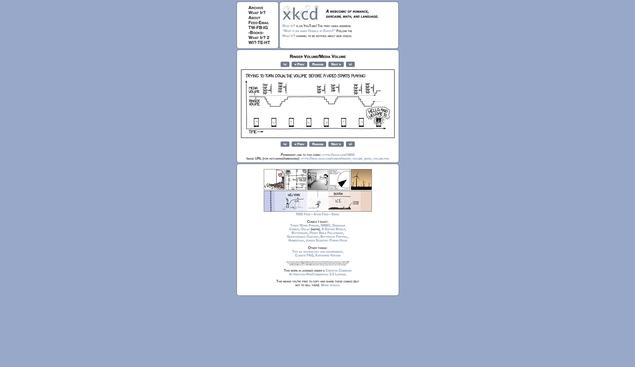 Task type: vqa. For each thing, say whether or not it's contained in the screenshot.
Moon Landing Mission Profiles image
no



Task type: describe. For each thing, give the bounding box(es) containing it.
selected comics image
[[264, 169, 372, 190]]

earth temperature timeline image
[[264, 191, 372, 212]]

xkcd.com logo image
[[283, 5, 321, 22]]

ringer volume/media volume image
[[241, 69, 395, 138]]



